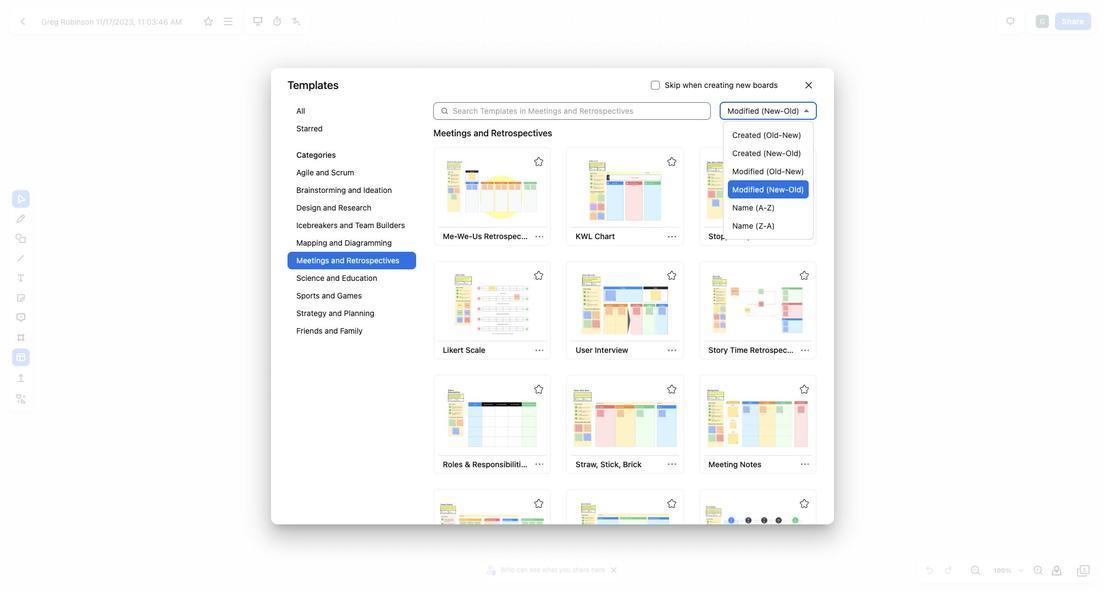 Task type: vqa. For each thing, say whether or not it's contained in the screenshot.
the bottom Meetings
yes



Task type: locate. For each thing, give the bounding box(es) containing it.
more options image
[[221, 15, 235, 28]]

(old- inside option
[[766, 167, 786, 176]]

2 vertical spatial modified
[[733, 185, 764, 194]]

all
[[296, 106, 305, 115]]

new)
[[783, 130, 802, 140], [786, 167, 804, 176]]

1 vertical spatial meetings
[[296, 255, 329, 265]]

(old- down created (new-old) 'option'
[[766, 167, 786, 176]]

card for template kwl chart element
[[566, 147, 684, 246]]

card for template meeting notes element
[[699, 375, 817, 474]]

1 vertical spatial retrospective
[[750, 346, 801, 355]]

old) for created (new-old) 'option'
[[786, 148, 802, 158]]

(old- up created (new-old) 'option'
[[764, 130, 783, 140]]

modified up name (a-z) on the right top of page
[[733, 185, 764, 194]]

thumbnail for me-we-us retrospective image
[[440, 159, 545, 221]]

stick,
[[601, 460, 621, 469]]

old) inside option
[[789, 185, 804, 194]]

new) down created (new-old) 'option'
[[786, 167, 804, 176]]

created up created (new-old)
[[733, 130, 761, 140]]

more options for meeting notes image
[[801, 461, 809, 469]]

name
[[733, 203, 754, 212], [733, 221, 754, 230]]

star this whiteboard image inside card for template kwl chart element
[[667, 157, 676, 166]]

name up start,
[[733, 221, 754, 230]]

mapping and diagramming
[[296, 238, 392, 247]]

old) inside 'option'
[[786, 148, 802, 158]]

1 vertical spatial new)
[[786, 167, 804, 176]]

0 vertical spatial modified
[[728, 106, 759, 115]]

modified down created (new-old)
[[733, 167, 764, 176]]

1 vertical spatial modified (new-old)
[[733, 185, 804, 194]]

name for name (a-z)
[[733, 203, 754, 212]]

card for template story time retrospective element
[[699, 261, 817, 360]]

card for template change request element
[[434, 489, 551, 588]]

0 vertical spatial meetings and retrospectives
[[434, 128, 552, 138]]

and
[[474, 128, 489, 138], [316, 167, 329, 177], [348, 185, 361, 194], [323, 203, 336, 212], [340, 220, 353, 230], [329, 238, 343, 247], [331, 255, 345, 265], [327, 273, 340, 282], [322, 291, 335, 300], [329, 308, 342, 318], [325, 326, 338, 335]]

(new- inside 'option'
[[764, 148, 786, 158]]

%
[[1006, 567, 1012, 574]]

modified (new-old)
[[728, 106, 800, 115], [733, 185, 804, 194]]

retrospective left more options for story time retrospective icon
[[750, 346, 801, 355]]

2 name from the top
[[733, 221, 754, 230]]

1 vertical spatial (new-
[[764, 148, 786, 158]]

retrospective
[[484, 231, 535, 241], [750, 346, 801, 355]]

star this whiteboard image for likert scale
[[535, 271, 543, 280]]

brick
[[623, 460, 642, 469]]

1 vertical spatial meetings and retrospectives
[[296, 255, 400, 265]]

stop, start, continue button
[[704, 228, 790, 245]]

interview
[[595, 346, 629, 355]]

new) for modified (old-new)
[[786, 167, 804, 176]]

roles & responsibilities
[[443, 460, 530, 469]]

0 horizontal spatial meetings and retrospectives
[[296, 255, 400, 265]]

1 vertical spatial (old-
[[766, 167, 786, 176]]

categories
[[296, 150, 336, 159]]

more options for likert scale image
[[535, 346, 544, 355]]

agile
[[296, 167, 314, 177]]

retrospectives
[[491, 128, 552, 138], [347, 255, 400, 265]]

modified (new-old) up created (old-new)
[[728, 106, 800, 115]]

more options for stop, start, continue image
[[801, 232, 809, 241]]

created (new-old)
[[733, 148, 802, 158]]

name (a-z)
[[733, 203, 775, 212]]

created inside 'option'
[[733, 148, 761, 158]]

0 vertical spatial meetings
[[434, 128, 471, 138]]

science
[[296, 273, 325, 282]]

(new- up z) at the right of the page
[[766, 185, 789, 194]]

meetings and retrospectives
[[434, 128, 552, 138], [296, 255, 400, 265]]

thumbnail for sprint review image
[[573, 502, 678, 563]]

modified (new-old) down modified (old-new)
[[733, 185, 804, 194]]

and inside 'status'
[[474, 128, 489, 138]]

1 horizontal spatial meetings
[[434, 128, 471, 138]]

old) down modified (old-new) option at the right top
[[789, 185, 804, 194]]

card for template stop, start, continue element
[[699, 147, 817, 246]]

retrospectives inside categories element
[[347, 255, 400, 265]]

us
[[472, 231, 482, 241]]

modified
[[728, 106, 759, 115], [733, 167, 764, 176], [733, 185, 764, 194]]

old) down "created (old-new)" option
[[786, 148, 802, 158]]

0 vertical spatial retrospectives
[[491, 128, 552, 138]]

planning
[[344, 308, 375, 318]]

present image
[[251, 15, 264, 28]]

thumbnail for straw, stick, brick image
[[573, 388, 678, 449]]

research
[[338, 203, 371, 212]]

zoom out image
[[969, 564, 982, 577]]

name for name (z-a)
[[733, 221, 754, 230]]

modified (new-old) inside option
[[733, 185, 804, 194]]

1 vertical spatial retrospectives
[[347, 255, 400, 265]]

modified inside dropdown button
[[728, 106, 759, 115]]

name (z-a)
[[733, 221, 775, 230]]

created inside option
[[733, 130, 761, 140]]

star this whiteboard image down more options for story time retrospective icon
[[800, 385, 809, 394]]

0 vertical spatial retrospective
[[484, 231, 535, 241]]

categories element
[[288, 102, 416, 351]]

time
[[730, 346, 748, 355]]

can
[[517, 566, 528, 574]]

thumbnail for gap analysis image
[[706, 502, 810, 563]]

story time retrospective
[[709, 346, 801, 355]]

modified for modified (new-old) option
[[733, 185, 764, 194]]

design and research
[[296, 203, 371, 212]]

old) up "created (old-new)" option
[[784, 106, 800, 115]]

start,
[[730, 231, 750, 241]]

templates
[[288, 79, 339, 91]]

(old- inside option
[[764, 130, 783, 140]]

retrospective left more options for me-we-us retrospective icon
[[484, 231, 535, 241]]

1 created from the top
[[733, 130, 761, 140]]

thumbnail for kwl chart image
[[573, 159, 678, 221]]

(new- for modified (new-old) option
[[766, 185, 789, 194]]

star this whiteboard image down meetings and retrospectives 'status'
[[535, 157, 543, 166]]

2 created from the top
[[733, 148, 761, 158]]

upload pdfs and images image
[[14, 372, 27, 385]]

1 horizontal spatial retrospectives
[[491, 128, 552, 138]]

0 vertical spatial (new-
[[762, 106, 784, 115]]

old) inside dropdown button
[[784, 106, 800, 115]]

stop,
[[709, 231, 728, 241]]

card for template likert scale element
[[434, 261, 551, 360]]

name left (a- at the right top of page
[[733, 203, 754, 212]]

scale
[[466, 346, 486, 355]]

2 vertical spatial old)
[[789, 185, 804, 194]]

(new- down "created (old-new)" option
[[764, 148, 786, 158]]

list box
[[723, 121, 814, 240]]

(new- inside option
[[766, 185, 789, 194]]

(new- inside dropdown button
[[762, 106, 784, 115]]

me-we-us retrospective button
[[439, 228, 535, 245]]

1 vertical spatial name
[[733, 221, 754, 230]]

2 vertical spatial (new-
[[766, 185, 789, 194]]

user
[[576, 346, 593, 355]]

icebreakers
[[296, 220, 338, 230]]

star this whiteboard image inside card for template user interview element
[[667, 271, 676, 280]]

(new- up "created (old-new)" option
[[762, 106, 784, 115]]

0 vertical spatial created
[[733, 130, 761, 140]]

creating
[[704, 80, 734, 89]]

more options for straw, stick, brick image
[[668, 461, 676, 469]]

created (old-new) option
[[728, 126, 809, 144]]

modified (new-old) inside dropdown button
[[728, 106, 800, 115]]

1 horizontal spatial retrospective
[[750, 346, 801, 355]]

sports
[[296, 291, 320, 300]]

retrospective inside me-we-us retrospective button
[[484, 231, 535, 241]]

(new-
[[762, 106, 784, 115], [764, 148, 786, 158], [766, 185, 789, 194]]

star this whiteboard image
[[202, 15, 215, 28], [667, 157, 676, 166], [535, 271, 543, 280], [667, 271, 676, 280], [535, 385, 543, 394], [667, 385, 676, 394], [535, 499, 543, 508]]

ideation
[[363, 185, 392, 194]]

star this whiteboard image
[[535, 157, 543, 166], [800, 271, 809, 280], [800, 385, 809, 394], [667, 499, 676, 508], [800, 499, 809, 508]]

star this whiteboard image down more options for straw, stick, brick image
[[667, 499, 676, 508]]

brainstorming
[[296, 185, 346, 194]]

responsibilities
[[472, 460, 530, 469]]

story time retrospective button
[[704, 342, 801, 359]]

0 vertical spatial (old-
[[764, 130, 783, 140]]

star this whiteboard image down more options for meeting notes icon in the bottom right of the page
[[800, 499, 809, 508]]

thumbnail for meeting notes image
[[706, 388, 810, 449]]

chart
[[595, 231, 615, 241]]

timer image
[[270, 15, 284, 28]]

modified (old-new)
[[733, 167, 804, 176]]

star this whiteboard image inside card for template change request element
[[535, 499, 543, 508]]

0 vertical spatial old)
[[784, 106, 800, 115]]

0 horizontal spatial retrospectives
[[347, 255, 400, 265]]

created down created (old-new)
[[733, 148, 761, 158]]

0 vertical spatial modified (new-old)
[[728, 106, 800, 115]]

me-we-us retrospective
[[443, 231, 535, 241]]

(old-
[[764, 130, 783, 140], [766, 167, 786, 176]]

straw, stick, brick
[[576, 460, 642, 469]]

(z-
[[756, 221, 767, 230]]

meetings
[[434, 128, 471, 138], [296, 255, 329, 265]]

continue
[[752, 231, 785, 241]]

what
[[543, 566, 558, 574]]

thumbnail for likert scale image
[[440, 273, 545, 335]]

0 vertical spatial new)
[[783, 130, 802, 140]]

modified (new-old) for modified (new-old) option
[[733, 185, 804, 194]]

star this whiteboard image for meeting notes
[[800, 385, 809, 394]]

star this whiteboard image inside card for template roles & responsibilities element
[[535, 385, 543, 394]]

0 horizontal spatial retrospective
[[484, 231, 535, 241]]

0 vertical spatial name
[[733, 203, 754, 212]]

we-
[[457, 231, 472, 241]]

star this whiteboard image down more options for stop, start, continue icon
[[800, 271, 809, 280]]

meeting
[[709, 460, 738, 469]]

new) inside option
[[783, 130, 802, 140]]

1 vertical spatial created
[[733, 148, 761, 158]]

modified for modified (new-old) dropdown button
[[728, 106, 759, 115]]

(new- for modified (new-old) dropdown button
[[762, 106, 784, 115]]

me-
[[443, 231, 457, 241]]

laser image
[[290, 15, 303, 28]]

new) inside option
[[786, 167, 804, 176]]

roles
[[443, 460, 463, 469]]

1 name from the top
[[733, 203, 754, 212]]

1 horizontal spatial meetings and retrospectives
[[434, 128, 552, 138]]

Search Templates in Meetings and Retrospectives text field
[[453, 102, 711, 120]]

&
[[465, 460, 470, 469]]

(new- for created (new-old) 'option'
[[764, 148, 786, 158]]

starred
[[296, 123, 323, 133]]

1 vertical spatial modified
[[733, 167, 764, 176]]

likert
[[443, 346, 464, 355]]

retrospective inside story time retrospective button
[[750, 346, 801, 355]]

star this whiteboard image inside card for template story time retrospective element
[[800, 271, 809, 280]]

0 horizontal spatial meetings
[[296, 255, 329, 265]]

new) up created (new-old) 'option'
[[783, 130, 802, 140]]

friends and family
[[296, 326, 363, 335]]

modified down new at the top of the page
[[728, 106, 759, 115]]

1 vertical spatial old)
[[786, 148, 802, 158]]

star this whiteboard image for me-we-us retrospective
[[535, 157, 543, 166]]

more tools image
[[14, 392, 27, 406]]



Task type: describe. For each thing, give the bounding box(es) containing it.
retrospectives inside 'status'
[[491, 128, 552, 138]]

brainstorming and ideation
[[296, 185, 392, 194]]

modified (old-new) option
[[728, 162, 809, 180]]

notes
[[740, 460, 762, 469]]

boards
[[753, 80, 778, 89]]

story
[[709, 346, 728, 355]]

friends
[[296, 326, 323, 335]]

kwl chart
[[576, 231, 615, 241]]

templates image
[[14, 351, 27, 364]]

Document name text field
[[33, 13, 198, 30]]

(a-
[[756, 203, 767, 212]]

icebreakers and team builders
[[296, 220, 405, 230]]

share button
[[1055, 13, 1092, 30]]

thumbnail for user interview image
[[573, 273, 678, 335]]

more options for user interview image
[[668, 346, 676, 355]]

thumbnail for change request image
[[440, 502, 545, 563]]

straw, stick, brick button
[[571, 456, 646, 474]]

created for created (new-old)
[[733, 148, 761, 158]]

new) for created (old-new)
[[783, 130, 802, 140]]

here
[[592, 566, 605, 574]]

more options for kwl chart image
[[668, 232, 676, 241]]

thumbnail for story time retrospective image
[[706, 273, 810, 335]]

modified (new-old) for modified (new-old) dropdown button
[[728, 106, 800, 115]]

modified (new-old) button
[[720, 93, 817, 129]]

dashboard image
[[16, 15, 29, 28]]

star this whiteboard image for roles & responsibilities
[[535, 385, 543, 394]]

mapping
[[296, 238, 327, 247]]

diagramming
[[345, 238, 392, 247]]

card for template straw, stick, brick element
[[566, 375, 684, 474]]

sports and games
[[296, 291, 362, 300]]

meeting notes button
[[704, 456, 766, 474]]

strategy and planning
[[296, 308, 375, 318]]

card for template gap analysis element
[[699, 489, 817, 588]]

created (new-old) option
[[728, 144, 809, 162]]

card for template sprint review element
[[566, 489, 684, 588]]

name (z-a) option
[[728, 217, 809, 235]]

zoom in image
[[1032, 564, 1045, 577]]

builders
[[376, 220, 405, 230]]

meetings inside 'status'
[[434, 128, 471, 138]]

a)
[[767, 221, 775, 230]]

more options for me-we-us retrospective image
[[535, 232, 544, 241]]

design
[[296, 203, 321, 212]]

meetings inside categories element
[[296, 255, 329, 265]]

meetings and retrospectives element
[[433, 146, 818, 592]]

card for template roles & responsibilities element
[[434, 375, 551, 474]]

team
[[355, 220, 374, 230]]

games
[[337, 291, 362, 300]]

meetings and retrospectives status
[[434, 126, 552, 139]]

roles & responsibilities button
[[439, 456, 533, 474]]

user interview
[[576, 346, 629, 355]]

more options for story time retrospective image
[[801, 346, 809, 355]]

when
[[683, 80, 702, 89]]

more options for roles & responsibilities image
[[535, 461, 544, 469]]

stop, start, continue
[[709, 231, 785, 241]]

education
[[342, 273, 377, 282]]

star this whiteboard image for story time retrospective
[[800, 271, 809, 280]]

created for created (old-new)
[[733, 130, 761, 140]]

comment panel image
[[1004, 15, 1017, 28]]

scrum
[[331, 167, 354, 177]]

see
[[530, 566, 541, 574]]

modified (new-old) option
[[728, 180, 809, 199]]

family
[[340, 326, 363, 335]]

(old- for modified
[[766, 167, 786, 176]]

pages image
[[1077, 564, 1091, 577]]

kwl
[[576, 231, 593, 241]]

science and education
[[296, 273, 377, 282]]

old) for modified (new-old) option
[[789, 185, 804, 194]]

list box containing created (old-new)
[[723, 121, 814, 240]]

who
[[501, 566, 515, 574]]

name (a-z) option
[[728, 199, 809, 217]]

skip
[[665, 80, 681, 89]]

100
[[994, 567, 1006, 574]]

who can see what you share here
[[501, 566, 605, 574]]

user interview button
[[571, 342, 633, 359]]

card for template me-we-us retrospective element
[[434, 147, 551, 246]]

new
[[736, 80, 751, 89]]

(old- for created
[[764, 130, 783, 140]]

star this whiteboard image inside 'card for template gap analysis' element
[[800, 499, 809, 508]]

meeting notes
[[709, 460, 762, 469]]

star this whiteboard image for straw, stick, brick
[[667, 385, 676, 394]]

100 %
[[994, 567, 1012, 574]]

old) for modified (new-old) dropdown button
[[784, 106, 800, 115]]

star this whiteboard image for kwl chart
[[667, 157, 676, 166]]

share
[[1062, 16, 1085, 26]]

you
[[559, 566, 571, 574]]

created (old-new)
[[733, 130, 802, 140]]

card for template user interview element
[[566, 261, 684, 360]]

strategy
[[296, 308, 327, 318]]

meetings and retrospectives inside categories element
[[296, 255, 400, 265]]

share
[[573, 566, 590, 574]]

likert scale
[[443, 346, 486, 355]]

thumbnail for roles & responsibilities image
[[440, 388, 545, 449]]

who can see what you share here button
[[485, 562, 608, 579]]

z)
[[767, 203, 775, 212]]

agile and scrum
[[296, 167, 354, 177]]

star this whiteboard image for user interview
[[667, 271, 676, 280]]

likert scale button
[[439, 342, 490, 359]]

straw,
[[576, 460, 599, 469]]

star this whiteboard image inside card for template sprint review element
[[667, 499, 676, 508]]

skip when creating new boards
[[665, 80, 778, 89]]

kwl chart button
[[571, 228, 620, 245]]

thumbnail for stop, start, continue image
[[706, 159, 810, 221]]

modified for modified (old-new) option at the right top
[[733, 167, 764, 176]]



